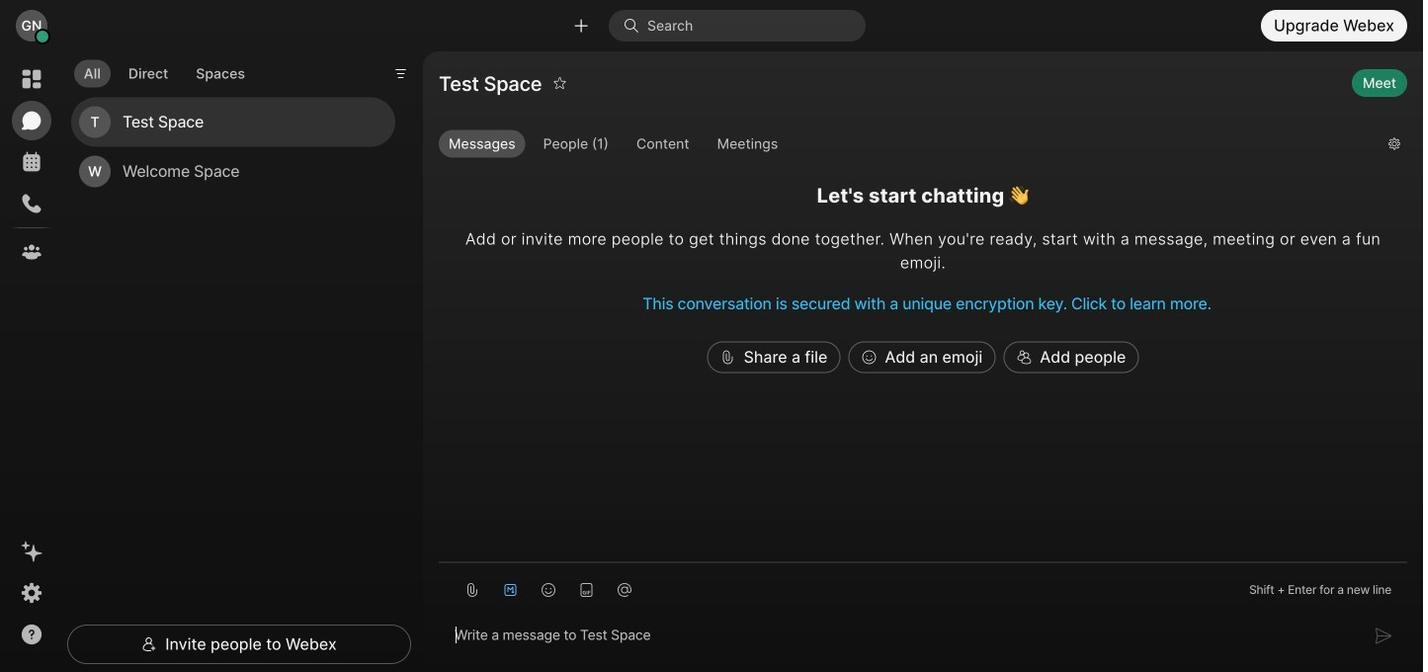 Task type: vqa. For each thing, say whether or not it's contained in the screenshot.
WEBEX TAB LIST at left top
yes



Task type: locate. For each thing, give the bounding box(es) containing it.
test space list item
[[71, 97, 396, 147]]

tab list
[[69, 48, 260, 93]]

welcome space list item
[[71, 147, 396, 196]]

message composer toolbar element
[[439, 563, 1408, 609]]

group
[[439, 130, 1374, 162]]

navigation
[[0, 51, 63, 672]]



Task type: describe. For each thing, give the bounding box(es) containing it.
webex tab list
[[12, 59, 51, 272]]



